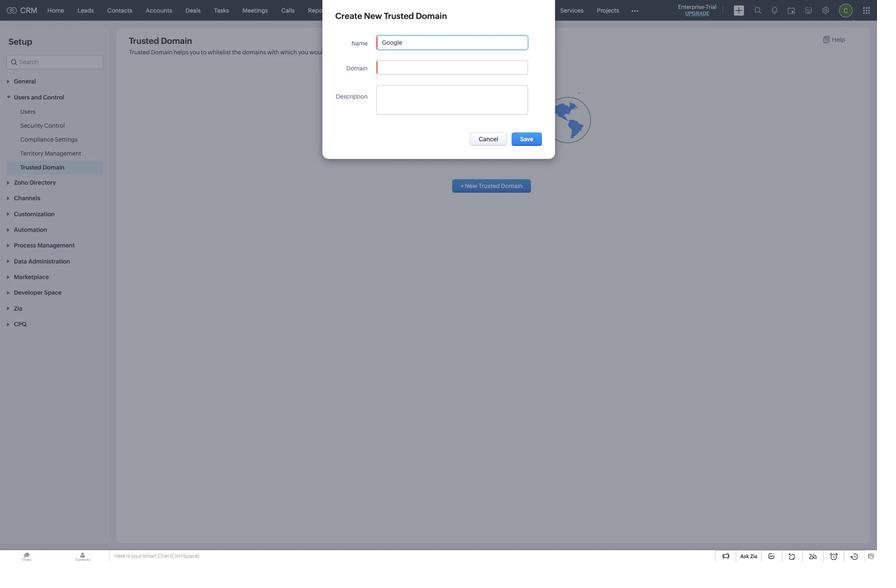 Task type: vqa. For each thing, say whether or not it's contained in the screenshot.
'Profile' Element
no



Task type: describe. For each thing, give the bounding box(es) containing it.
description
[[336, 93, 368, 100]]

trusted for create
[[384, 11, 414, 21]]

from
[[385, 49, 398, 56]]

management
[[45, 150, 81, 157]]

trusted domain trusted domain helps you to whitelist the domains with which you would like to communicate from inside a client script.
[[129, 36, 455, 56]]

the
[[232, 49, 241, 56]]

here is your smart chat (ctrl+space)
[[114, 553, 199, 559]]

script.
[[437, 49, 455, 56]]

(ctrl+space)
[[170, 553, 199, 559]]

save
[[520, 136, 534, 143]]

analytics link
[[337, 0, 375, 20]]

users and control
[[14, 94, 64, 101]]

1 you from the left
[[190, 49, 200, 56]]

is
[[126, 553, 130, 559]]

territory management link
[[20, 149, 81, 158]]

users for users
[[20, 108, 35, 115]]

security
[[20, 122, 43, 129]]

services link
[[554, 0, 590, 20]]

domains
[[242, 49, 266, 56]]

tasks link
[[207, 0, 236, 20]]

trusted inside trusted domain "link"
[[20, 164, 41, 171]]

territory
[[20, 150, 43, 157]]

security control link
[[20, 121, 65, 130]]

compliance settings link
[[20, 135, 78, 144]]

users for users and control
[[14, 94, 30, 101]]

domain inside "link"
[[43, 164, 64, 171]]

projects
[[597, 7, 619, 14]]

create
[[335, 11, 362, 21]]

communicate
[[345, 49, 383, 56]]

+
[[461, 183, 464, 189]]

compliance settings
[[20, 136, 78, 143]]

territory management
[[20, 150, 81, 157]]

your
[[131, 553, 142, 559]]

ask zia
[[741, 554, 758, 559]]

and
[[31, 94, 42, 101]]

trusted for trusted
[[129, 49, 150, 56]]

enterprise-
[[678, 4, 706, 10]]

leads link
[[71, 0, 101, 20]]

new for create
[[364, 11, 382, 21]]

crm link
[[7, 6, 37, 15]]

1 to from the left
[[201, 49, 207, 56]]

crm
[[20, 6, 37, 15]]

users and control region
[[0, 105, 110, 174]]

create menu image
[[734, 5, 745, 15]]

security control
[[20, 122, 65, 129]]

tasks
[[214, 7, 229, 14]]

create new trusted domain
[[335, 11, 447, 21]]

calls
[[282, 7, 295, 14]]



Task type: locate. For each thing, give the bounding box(es) containing it.
contacts link
[[101, 0, 139, 20]]

here
[[114, 553, 125, 559]]

control inside dropdown button
[[43, 94, 64, 101]]

trusted
[[384, 11, 414, 21], [129, 36, 159, 46], [129, 49, 150, 56], [20, 164, 41, 171], [479, 183, 500, 189]]

analytics
[[343, 7, 368, 14]]

0 vertical spatial control
[[43, 94, 64, 101]]

trusted left the 'helps'
[[129, 49, 150, 56]]

domain
[[416, 11, 447, 21], [161, 36, 192, 46], [151, 49, 173, 56], [346, 65, 368, 72], [43, 164, 64, 171], [501, 183, 523, 189]]

users and control button
[[0, 89, 110, 105]]

inside
[[399, 49, 415, 56]]

+ new trusted domain
[[461, 183, 523, 189]]

client
[[421, 49, 436, 56]]

accounts
[[146, 7, 172, 14]]

create menu element
[[729, 0, 750, 20]]

home
[[47, 7, 64, 14]]

settings
[[55, 136, 78, 143]]

new for +
[[465, 183, 478, 189]]

trusted domain link
[[20, 163, 64, 171]]

a
[[416, 49, 420, 56]]

smart
[[143, 553, 157, 559]]

reports link
[[302, 0, 337, 20]]

users
[[14, 94, 30, 101], [20, 108, 35, 115]]

None text field
[[377, 36, 528, 49], [377, 61, 528, 74], [377, 86, 528, 114], [377, 36, 528, 49], [377, 61, 528, 74], [377, 86, 528, 114]]

1 horizontal spatial to
[[338, 49, 344, 56]]

chat
[[158, 553, 169, 559]]

services
[[560, 7, 584, 14]]

users left and
[[14, 94, 30, 101]]

1 horizontal spatial new
[[465, 183, 478, 189]]

new
[[364, 11, 382, 21], [465, 183, 478, 189]]

1 vertical spatial control
[[44, 122, 65, 129]]

0 horizontal spatial new
[[364, 11, 382, 21]]

whitelist
[[208, 49, 231, 56]]

control inside region
[[44, 122, 65, 129]]

deals
[[186, 7, 201, 14]]

with
[[267, 49, 279, 56]]

trusted right "+"
[[479, 183, 500, 189]]

projects link
[[590, 0, 626, 20]]

helps
[[174, 49, 189, 56]]

cancel button
[[470, 132, 507, 146]]

control right and
[[43, 94, 64, 101]]

help
[[832, 36, 845, 43]]

reports
[[308, 7, 330, 14]]

meetings link
[[236, 0, 275, 20]]

like
[[328, 49, 337, 56]]

products
[[382, 7, 407, 14]]

meetings
[[243, 7, 268, 14]]

trial
[[706, 4, 717, 10]]

ask
[[741, 554, 749, 559]]

save button
[[512, 132, 542, 146]]

products link
[[375, 0, 413, 20]]

contacts
[[107, 7, 132, 14]]

0 horizontal spatial you
[[190, 49, 200, 56]]

contacts image
[[56, 550, 109, 562]]

zia
[[750, 554, 758, 559]]

trusted down territory on the top left
[[20, 164, 41, 171]]

users up 'security'
[[20, 108, 35, 115]]

trusted left quotes
[[384, 11, 414, 21]]

to
[[201, 49, 207, 56], [338, 49, 344, 56]]

landing image
[[396, 91, 591, 153]]

0 horizontal spatial to
[[201, 49, 207, 56]]

trusted down accounts link
[[129, 36, 159, 46]]

to right 'like'
[[338, 49, 344, 56]]

users inside region
[[20, 108, 35, 115]]

you right the 'helps'
[[190, 49, 200, 56]]

which
[[280, 49, 297, 56]]

1 vertical spatial users
[[20, 108, 35, 115]]

upgrade
[[686, 11, 710, 16]]

you
[[190, 49, 200, 56], [298, 49, 308, 56]]

home link
[[41, 0, 71, 20]]

users inside dropdown button
[[14, 94, 30, 101]]

1 vertical spatial new
[[465, 183, 478, 189]]

0 vertical spatial users
[[14, 94, 30, 101]]

compliance
[[20, 136, 54, 143]]

control
[[43, 94, 64, 101], [44, 122, 65, 129]]

quotes link
[[413, 0, 447, 20]]

you right which
[[298, 49, 308, 56]]

accounts link
[[139, 0, 179, 20]]

name
[[352, 40, 368, 47]]

users link
[[20, 107, 35, 116]]

2 you from the left
[[298, 49, 308, 56]]

chats image
[[0, 550, 53, 562]]

deals link
[[179, 0, 207, 20]]

cancel
[[479, 136, 498, 143]]

trusted domain
[[20, 164, 64, 171]]

0 vertical spatial new
[[364, 11, 382, 21]]

setup
[[8, 37, 32, 46]]

trusted for +
[[479, 183, 500, 189]]

to left whitelist
[[201, 49, 207, 56]]

enterprise-trial upgrade
[[678, 4, 717, 16]]

calls link
[[275, 0, 302, 20]]

would
[[310, 49, 327, 56]]

1 horizontal spatial you
[[298, 49, 308, 56]]

quotes
[[420, 7, 440, 14]]

control up compliance settings
[[44, 122, 65, 129]]

2 to from the left
[[338, 49, 344, 56]]

leads
[[78, 7, 94, 14]]



